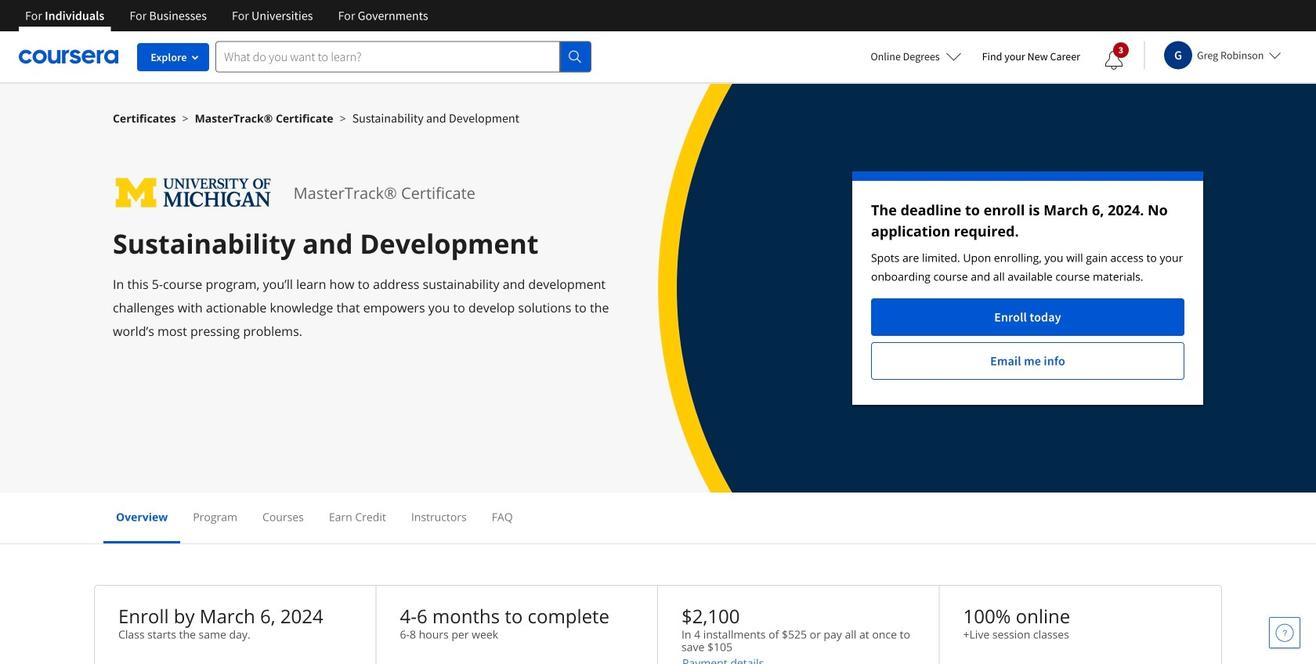 Task type: vqa. For each thing, say whether or not it's contained in the screenshot.
'What do you want to learn?' text field
yes



Task type: describe. For each thing, give the bounding box(es) containing it.
university of michigan image
[[113, 172, 275, 215]]

banner navigation
[[13, 0, 441, 31]]

coursera image
[[19, 44, 118, 69]]

What do you want to learn? text field
[[216, 41, 560, 72]]



Task type: locate. For each thing, give the bounding box(es) containing it.
certificate menu element
[[103, 493, 1213, 544]]

status
[[853, 172, 1204, 405]]

help center image
[[1276, 624, 1295, 643]]

None search field
[[216, 41, 592, 72]]



